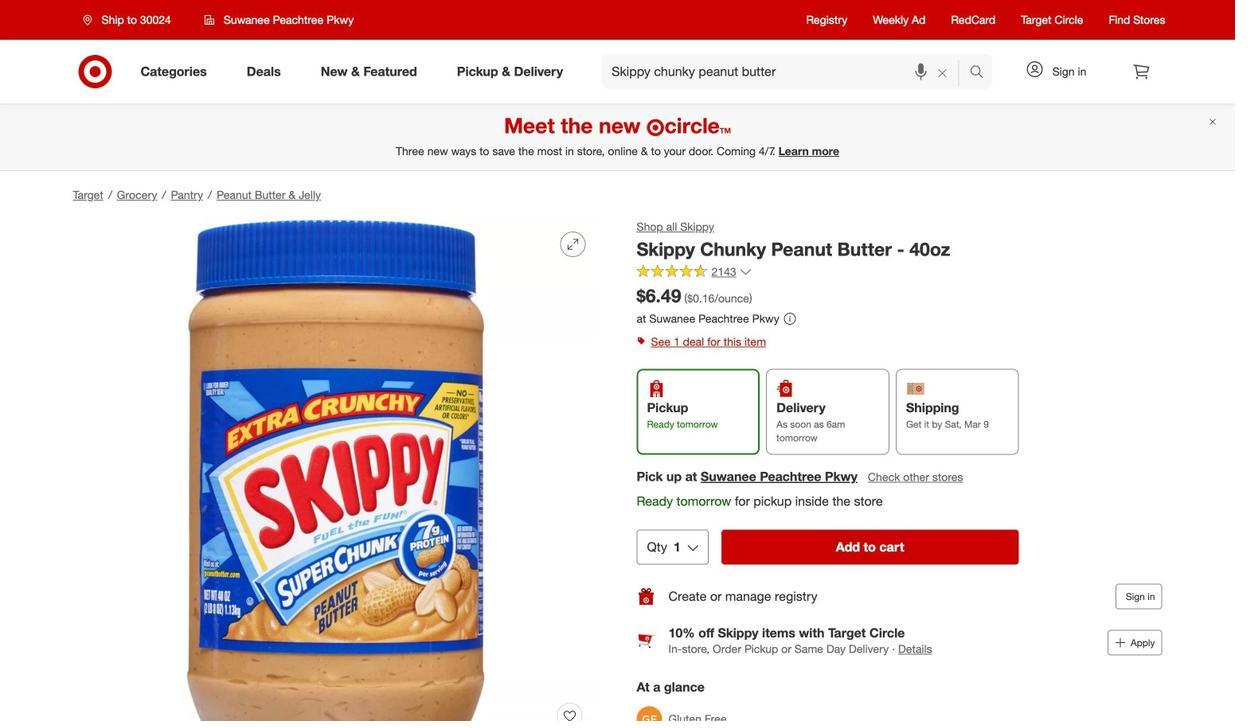 Task type: vqa. For each thing, say whether or not it's contained in the screenshot.
the What can we help you find? suggestions appear below Search Box
yes



Task type: describe. For each thing, give the bounding box(es) containing it.
skippy chunky peanut butter - 40oz, 1 of 16 image
[[73, 219, 599, 722]]



Task type: locate. For each thing, give the bounding box(es) containing it.
What can we help you find? suggestions appear below search field
[[602, 54, 974, 89]]



